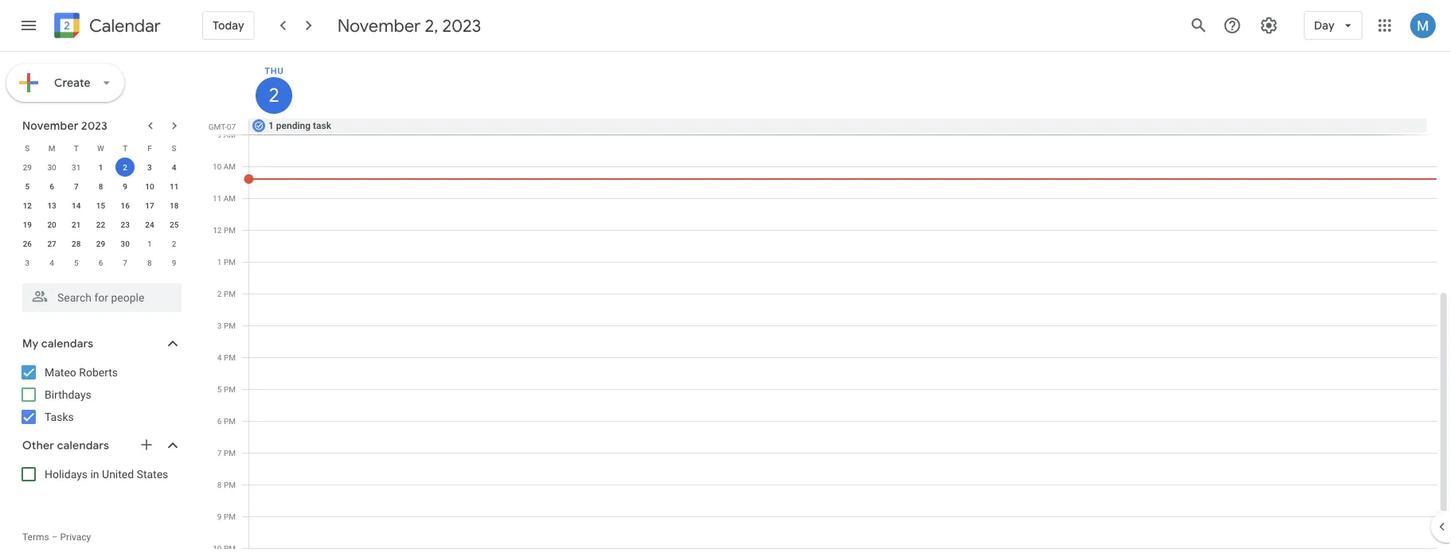 Task type: describe. For each thing, give the bounding box(es) containing it.
support image
[[1223, 16, 1242, 35]]

calendar
[[89, 15, 161, 37]]

thursday, november 2, today element
[[256, 77, 292, 114]]

calendar heading
[[86, 15, 161, 37]]

row containing 5
[[15, 177, 186, 196]]

holidays
[[45, 468, 88, 481]]

3 for 3 pm
[[217, 321, 222, 331]]

27 element
[[42, 234, 61, 253]]

1 t from the left
[[74, 143, 79, 153]]

pm for 9 pm
[[224, 512, 236, 522]]

5 pm
[[217, 385, 236, 394]]

6 for 6 pm
[[217, 417, 222, 426]]

7 pm
[[217, 448, 236, 458]]

31
[[72, 162, 81, 172]]

pm for 1 pm
[[224, 257, 236, 267]]

october 29 element
[[18, 158, 37, 177]]

20 element
[[42, 215, 61, 234]]

task
[[313, 120, 331, 131]]

23
[[121, 220, 130, 229]]

pm for 3 pm
[[224, 321, 236, 331]]

my calendars button
[[3, 331, 198, 357]]

united
[[102, 468, 134, 481]]

2 t from the left
[[123, 143, 128, 153]]

birthdays
[[45, 388, 91, 401]]

1 pm
[[217, 257, 236, 267]]

10 for 10
[[145, 182, 154, 191]]

22
[[96, 220, 105, 229]]

07
[[227, 122, 236, 131]]

mateo roberts
[[45, 366, 118, 379]]

calendar element
[[51, 10, 161, 45]]

other calendars
[[22, 439, 109, 453]]

12 element
[[18, 196, 37, 215]]

8 pm
[[217, 480, 236, 490]]

my calendars list
[[3, 360, 198, 430]]

5 for 5 pm
[[217, 385, 222, 394]]

0 vertical spatial 8
[[98, 182, 103, 191]]

november 2, 2023
[[337, 14, 481, 37]]

6 pm
[[217, 417, 236, 426]]

9 pm
[[217, 512, 236, 522]]

9 for 9 pm
[[217, 512, 222, 522]]

2 inside thu 2
[[268, 83, 278, 108]]

w
[[97, 143, 104, 153]]

november for november 2023
[[22, 119, 78, 133]]

22 element
[[91, 215, 110, 234]]

december 9 element
[[165, 253, 184, 272]]

10 element
[[140, 177, 159, 196]]

10 am
[[213, 162, 236, 171]]

states
[[137, 468, 168, 481]]

28 element
[[67, 234, 86, 253]]

row containing 12
[[15, 196, 186, 215]]

2 for december 2 element
[[172, 239, 176, 249]]

16 element
[[116, 196, 135, 215]]

30 for 30 element
[[121, 239, 130, 249]]

row containing 3
[[15, 253, 186, 272]]

2 s from the left
[[172, 143, 177, 153]]

29 element
[[91, 234, 110, 253]]

12 for 12 pm
[[213, 225, 222, 235]]

17
[[145, 201, 154, 210]]

5 for december 5 element
[[74, 258, 79, 268]]

18
[[170, 201, 179, 210]]

gmt-07
[[209, 122, 236, 131]]

9 for december 9 'element'
[[172, 258, 176, 268]]

am for 9 am
[[224, 130, 236, 139]]

18 element
[[165, 196, 184, 215]]

november for november 2, 2023
[[337, 14, 421, 37]]

25
[[170, 220, 179, 229]]

add other calendars image
[[139, 437, 155, 453]]

Search for people text field
[[32, 284, 172, 312]]

pm for 2 pm
[[224, 289, 236, 299]]

november 2023 grid
[[15, 139, 186, 272]]

26 element
[[18, 234, 37, 253]]

today
[[213, 18, 244, 33]]

9 am
[[217, 130, 236, 139]]

my
[[22, 337, 39, 351]]

december 4 element
[[42, 253, 61, 272]]

in
[[90, 468, 99, 481]]

settings menu image
[[1260, 16, 1279, 35]]

create
[[54, 76, 91, 90]]

10 for 10 am
[[213, 162, 222, 171]]

row containing 29
[[15, 158, 186, 177]]

2 grid
[[204, 52, 1450, 550]]

2 for 2 pm
[[217, 289, 222, 299]]

pm for 7 pm
[[224, 448, 236, 458]]

december 2 element
[[165, 234, 184, 253]]

december 8 element
[[140, 253, 159, 272]]

day button
[[1304, 6, 1363, 45]]

december 7 element
[[116, 253, 135, 272]]

26
[[23, 239, 32, 249]]

gmt-
[[209, 122, 227, 131]]

9 for 9 am
[[217, 130, 222, 139]]

1 pending task button
[[249, 119, 1427, 133]]

0 vertical spatial 6
[[50, 182, 54, 191]]

2, today element
[[116, 158, 135, 177]]

row containing s
[[15, 139, 186, 158]]



Task type: locate. For each thing, give the bounding box(es) containing it.
6 for december 6 element
[[98, 258, 103, 268]]

8 up '9 pm' at the left bottom of the page
[[217, 480, 222, 490]]

6 pm from the top
[[224, 385, 236, 394]]

november left 2,
[[337, 14, 421, 37]]

3 for december 3 "element"
[[25, 258, 30, 268]]

pm up 5 pm
[[224, 353, 236, 362]]

2023 up w
[[81, 119, 108, 133]]

1 horizontal spatial 4
[[172, 162, 176, 172]]

2023 right 2,
[[442, 14, 481, 37]]

10 inside 2 grid
[[213, 162, 222, 171]]

my calendars
[[22, 337, 93, 351]]

29 down 22
[[96, 239, 105, 249]]

day
[[1314, 18, 1335, 33]]

am
[[224, 130, 236, 139], [224, 162, 236, 171], [224, 194, 236, 203]]

8 pm from the top
[[224, 448, 236, 458]]

other calendars button
[[3, 433, 198, 459]]

4 up 5 pm
[[217, 353, 222, 362]]

0 vertical spatial 12
[[23, 201, 32, 210]]

0 horizontal spatial 11
[[170, 182, 179, 191]]

0 vertical spatial 7
[[74, 182, 79, 191]]

privacy
[[60, 532, 91, 543]]

4 row from the top
[[15, 196, 186, 215]]

0 vertical spatial 11
[[170, 182, 179, 191]]

1 horizontal spatial 10
[[213, 162, 222, 171]]

2 horizontal spatial 5
[[217, 385, 222, 394]]

1 horizontal spatial 30
[[121, 239, 130, 249]]

2 inside cell
[[123, 162, 127, 172]]

pm up 2 pm
[[224, 257, 236, 267]]

december 3 element
[[18, 253, 37, 272]]

1 horizontal spatial 7
[[123, 258, 127, 268]]

3 am from the top
[[224, 194, 236, 203]]

30 element
[[116, 234, 135, 253]]

3 pm
[[217, 321, 236, 331]]

1 for 1 pending task
[[268, 120, 274, 131]]

8 up 15 element
[[98, 182, 103, 191]]

21
[[72, 220, 81, 229]]

24
[[145, 220, 154, 229]]

1 am from the top
[[224, 130, 236, 139]]

3 down 26 element on the left of the page
[[25, 258, 30, 268]]

None search field
[[0, 277, 198, 312]]

11 am
[[213, 194, 236, 203]]

pm for 6 pm
[[224, 417, 236, 426]]

privacy link
[[60, 532, 91, 543]]

12 pm
[[213, 225, 236, 235]]

2 for 2, today element
[[123, 162, 127, 172]]

0 horizontal spatial t
[[74, 143, 79, 153]]

0 vertical spatial 30
[[47, 162, 56, 172]]

pm down the 4 pm
[[224, 385, 236, 394]]

thu
[[265, 66, 284, 76]]

1 vertical spatial 6
[[98, 258, 103, 268]]

1 vertical spatial am
[[224, 162, 236, 171]]

f
[[147, 143, 152, 153]]

2
[[268, 83, 278, 108], [123, 162, 127, 172], [172, 239, 176, 249], [217, 289, 222, 299]]

11 down 10 am
[[213, 194, 222, 203]]

0 horizontal spatial 8
[[98, 182, 103, 191]]

19
[[23, 220, 32, 229]]

9 left 07
[[217, 130, 222, 139]]

1 vertical spatial 2023
[[81, 119, 108, 133]]

0 horizontal spatial 5
[[25, 182, 30, 191]]

s right f
[[172, 143, 177, 153]]

november up m
[[22, 119, 78, 133]]

december 1 element
[[140, 234, 159, 253]]

9
[[217, 130, 222, 139], [123, 182, 127, 191], [172, 258, 176, 268], [217, 512, 222, 522]]

mateo
[[45, 366, 76, 379]]

8 for 8 pm
[[217, 480, 222, 490]]

29
[[23, 162, 32, 172], [96, 239, 105, 249]]

3 pm from the top
[[224, 289, 236, 299]]

7 pm from the top
[[224, 417, 236, 426]]

12 down 11 am
[[213, 225, 222, 235]]

pm down 2 pm
[[224, 321, 236, 331]]

2 horizontal spatial 8
[[217, 480, 222, 490]]

13 element
[[42, 196, 61, 215]]

1 s from the left
[[25, 143, 30, 153]]

3 inside 2 grid
[[217, 321, 222, 331]]

pm
[[224, 225, 236, 235], [224, 257, 236, 267], [224, 289, 236, 299], [224, 321, 236, 331], [224, 353, 236, 362], [224, 385, 236, 394], [224, 417, 236, 426], [224, 448, 236, 458], [224, 480, 236, 490], [224, 512, 236, 522]]

calendars
[[41, 337, 93, 351], [57, 439, 109, 453]]

1 inside "button"
[[268, 120, 274, 131]]

6
[[50, 182, 54, 191], [98, 258, 103, 268], [217, 417, 222, 426]]

14 element
[[67, 196, 86, 215]]

11 element
[[165, 177, 184, 196]]

11
[[170, 182, 179, 191], [213, 194, 222, 203]]

2,
[[425, 14, 438, 37]]

7 down "6 pm"
[[217, 448, 222, 458]]

30 down 23
[[121, 239, 130, 249]]

calendars for other calendars
[[57, 439, 109, 453]]

pm down "6 pm"
[[224, 448, 236, 458]]

29 for october 29 element
[[23, 162, 32, 172]]

0 vertical spatial am
[[224, 130, 236, 139]]

0 horizontal spatial 7
[[74, 182, 79, 191]]

1 vertical spatial 7
[[123, 258, 127, 268]]

4 pm from the top
[[224, 321, 236, 331]]

7 down 30 element
[[123, 258, 127, 268]]

create button
[[6, 64, 124, 102]]

1 horizontal spatial s
[[172, 143, 177, 153]]

6 row from the top
[[15, 234, 186, 253]]

1 horizontal spatial t
[[123, 143, 128, 153]]

1 vertical spatial 3
[[25, 258, 30, 268]]

7 inside 2 grid
[[217, 448, 222, 458]]

1 vertical spatial 30
[[121, 239, 130, 249]]

0 vertical spatial 10
[[213, 162, 222, 171]]

1 horizontal spatial 8
[[147, 258, 152, 268]]

0 horizontal spatial 3
[[25, 258, 30, 268]]

october 31 element
[[67, 158, 86, 177]]

4 inside 2 grid
[[217, 353, 222, 362]]

1 pm from the top
[[224, 225, 236, 235]]

row group containing 29
[[15, 158, 186, 272]]

0 horizontal spatial 6
[[50, 182, 54, 191]]

–
[[52, 532, 58, 543]]

7 up 14 element
[[74, 182, 79, 191]]

8 for december 8 element in the left top of the page
[[147, 258, 152, 268]]

8
[[98, 182, 103, 191], [147, 258, 152, 268], [217, 480, 222, 490]]

30 inside october 30 element
[[47, 162, 56, 172]]

am up 12 pm
[[224, 194, 236, 203]]

2 horizontal spatial 3
[[217, 321, 222, 331]]

4 for december 4 element
[[50, 258, 54, 268]]

roberts
[[79, 366, 118, 379]]

m
[[48, 143, 55, 153]]

5 row from the top
[[15, 215, 186, 234]]

10 up 11 am
[[213, 162, 222, 171]]

t
[[74, 143, 79, 153], [123, 143, 128, 153]]

2 horizontal spatial 7
[[217, 448, 222, 458]]

pm up 3 pm on the bottom of the page
[[224, 289, 236, 299]]

9 inside december 9 'element'
[[172, 258, 176, 268]]

29 inside 29 element
[[96, 239, 105, 249]]

3
[[147, 162, 152, 172], [25, 258, 30, 268], [217, 321, 222, 331]]

december 6 element
[[91, 253, 110, 272]]

24 element
[[140, 215, 159, 234]]

1 row from the top
[[15, 139, 186, 158]]

12 up the 19
[[23, 201, 32, 210]]

7 for 7 pm
[[217, 448, 222, 458]]

4 pm
[[217, 353, 236, 362]]

0 horizontal spatial 10
[[145, 182, 154, 191]]

2 vertical spatial 4
[[217, 353, 222, 362]]

30 down m
[[47, 162, 56, 172]]

2 vertical spatial 6
[[217, 417, 222, 426]]

2023
[[442, 14, 481, 37], [81, 119, 108, 133]]

5 pm from the top
[[224, 353, 236, 362]]

1 vertical spatial 10
[[145, 182, 154, 191]]

27
[[47, 239, 56, 249]]

tasks
[[45, 411, 74, 424]]

3 row from the top
[[15, 177, 186, 196]]

29 for 29 element
[[96, 239, 105, 249]]

am down 9 am
[[224, 162, 236, 171]]

3 down f
[[147, 162, 152, 172]]

0 horizontal spatial 29
[[23, 162, 32, 172]]

9 down 8 pm
[[217, 512, 222, 522]]

1 vertical spatial 12
[[213, 225, 222, 235]]

1 horizontal spatial 12
[[213, 225, 222, 235]]

4 down 27 'element'
[[50, 258, 54, 268]]

17 element
[[140, 196, 159, 215]]

10 inside 10 "element"
[[145, 182, 154, 191]]

am for 11 am
[[224, 194, 236, 203]]

4 for 4 pm
[[217, 353, 222, 362]]

1 vertical spatial calendars
[[57, 439, 109, 453]]

t up 2 cell at the top of page
[[123, 143, 128, 153]]

0 vertical spatial calendars
[[41, 337, 93, 351]]

november
[[337, 14, 421, 37], [22, 119, 78, 133]]

11 inside "november 2023" grid
[[170, 182, 179, 191]]

1 vertical spatial 8
[[147, 258, 152, 268]]

pm for 8 pm
[[224, 480, 236, 490]]

1 vertical spatial 11
[[213, 194, 222, 203]]

1 vertical spatial november
[[22, 119, 78, 133]]

december 5 element
[[67, 253, 86, 272]]

2 am from the top
[[224, 162, 236, 171]]

0 vertical spatial 29
[[23, 162, 32, 172]]

1 down w
[[98, 162, 103, 172]]

10
[[213, 162, 222, 171], [145, 182, 154, 191]]

5
[[25, 182, 30, 191], [74, 258, 79, 268], [217, 385, 222, 394]]

2 vertical spatial am
[[224, 194, 236, 203]]

0 vertical spatial 2023
[[442, 14, 481, 37]]

29 inside october 29 element
[[23, 162, 32, 172]]

2 pm
[[217, 289, 236, 299]]

5 down the 4 pm
[[217, 385, 222, 394]]

0 horizontal spatial 4
[[50, 258, 54, 268]]

calendars up in
[[57, 439, 109, 453]]

other
[[22, 439, 54, 453]]

13
[[47, 201, 56, 210]]

8 inside 2 grid
[[217, 480, 222, 490]]

0 horizontal spatial s
[[25, 143, 30, 153]]

am up 10 am
[[224, 130, 236, 139]]

terms
[[22, 532, 49, 543]]

3 inside december 3 "element"
[[25, 258, 30, 268]]

0 vertical spatial 5
[[25, 182, 30, 191]]

2 vertical spatial 8
[[217, 480, 222, 490]]

0 horizontal spatial 12
[[23, 201, 32, 210]]

1 vertical spatial 4
[[50, 258, 54, 268]]

11 up 18 on the top left of the page
[[170, 182, 179, 191]]

main drawer image
[[19, 16, 38, 35]]

14
[[72, 201, 81, 210]]

6 down 5 pm
[[217, 417, 222, 426]]

t up october 31 element
[[74, 143, 79, 153]]

15 element
[[91, 196, 110, 215]]

pm for 5 pm
[[224, 385, 236, 394]]

29 left october 30 element
[[23, 162, 32, 172]]

1 horizontal spatial 11
[[213, 194, 222, 203]]

10 up 17
[[145, 182, 154, 191]]

2 horizontal spatial 6
[[217, 417, 222, 426]]

1 pending task row
[[242, 119, 1450, 135]]

pm up '9 pm' at the left bottom of the page
[[224, 480, 236, 490]]

11 inside 2 grid
[[213, 194, 222, 203]]

21 element
[[67, 215, 86, 234]]

row group
[[15, 158, 186, 272]]

0 horizontal spatial november
[[22, 119, 78, 133]]

0 vertical spatial 4
[[172, 162, 176, 172]]

3 down 2 pm
[[217, 321, 222, 331]]

1 horizontal spatial 2023
[[442, 14, 481, 37]]

4
[[172, 162, 176, 172], [50, 258, 54, 268], [217, 353, 222, 362]]

1 for 1 pm
[[217, 257, 222, 267]]

1 vertical spatial 5
[[74, 258, 79, 268]]

1 for december 1 element
[[147, 239, 152, 249]]

8 down december 1 element
[[147, 258, 152, 268]]

1 pending task
[[268, 120, 331, 131]]

1 left pending
[[268, 120, 274, 131]]

pm down 5 pm
[[224, 417, 236, 426]]

12 for 12
[[23, 201, 32, 210]]

pm down 8 pm
[[224, 512, 236, 522]]

am for 10 am
[[224, 162, 236, 171]]

11 for 11
[[170, 182, 179, 191]]

pending
[[276, 120, 311, 131]]

november 2023
[[22, 119, 108, 133]]

30
[[47, 162, 56, 172], [121, 239, 130, 249]]

2 vertical spatial 7
[[217, 448, 222, 458]]

1 horizontal spatial november
[[337, 14, 421, 37]]

2 vertical spatial 3
[[217, 321, 222, 331]]

7
[[74, 182, 79, 191], [123, 258, 127, 268], [217, 448, 222, 458]]

30 inside 30 element
[[121, 239, 130, 249]]

calendars inside dropdown button
[[57, 439, 109, 453]]

calendars for my calendars
[[41, 337, 93, 351]]

10 pm from the top
[[224, 512, 236, 522]]

25 element
[[165, 215, 184, 234]]

s up october 29 element
[[25, 143, 30, 153]]

11 for 11 am
[[213, 194, 222, 203]]

1 down 12 pm
[[217, 257, 222, 267]]

2 pm from the top
[[224, 257, 236, 267]]

row
[[15, 139, 186, 158], [15, 158, 186, 177], [15, 177, 186, 196], [15, 196, 186, 215], [15, 215, 186, 234], [15, 234, 186, 253], [15, 253, 186, 272]]

thu 2
[[265, 66, 284, 108]]

terms – privacy
[[22, 532, 91, 543]]

9 down december 2 element
[[172, 258, 176, 268]]

0 vertical spatial 3
[[147, 162, 152, 172]]

today button
[[202, 6, 255, 45]]

pm for 12 pm
[[224, 225, 236, 235]]

1 horizontal spatial 5
[[74, 258, 79, 268]]

7 row from the top
[[15, 253, 186, 272]]

2 cell
[[113, 158, 137, 177]]

7 for december 7 element
[[123, 258, 127, 268]]

23 element
[[116, 215, 135, 234]]

12
[[23, 201, 32, 210], [213, 225, 222, 235]]

calendars inside dropdown button
[[41, 337, 93, 351]]

4 up 11 element
[[172, 162, 176, 172]]

2 row from the top
[[15, 158, 186, 177]]

october 30 element
[[42, 158, 61, 177]]

1 horizontal spatial 3
[[147, 162, 152, 172]]

9 pm from the top
[[224, 480, 236, 490]]

30 for october 30 element
[[47, 162, 56, 172]]

2 horizontal spatial 4
[[217, 353, 222, 362]]

12 inside 'element'
[[23, 201, 32, 210]]

0 horizontal spatial 30
[[47, 162, 56, 172]]

calendars up mateo
[[41, 337, 93, 351]]

5 inside 2 grid
[[217, 385, 222, 394]]

s
[[25, 143, 30, 153], [172, 143, 177, 153]]

2 vertical spatial 5
[[217, 385, 222, 394]]

holidays in united states
[[45, 468, 168, 481]]

28
[[72, 239, 81, 249]]

pm up 1 pm
[[224, 225, 236, 235]]

20
[[47, 220, 56, 229]]

0 horizontal spatial 2023
[[81, 119, 108, 133]]

12 inside 2 grid
[[213, 225, 222, 235]]

1 horizontal spatial 29
[[96, 239, 105, 249]]

7 inside december 7 element
[[123, 258, 127, 268]]

1
[[268, 120, 274, 131], [98, 162, 103, 172], [147, 239, 152, 249], [217, 257, 222, 267]]

0 vertical spatial november
[[337, 14, 421, 37]]

6 inside 2 grid
[[217, 417, 222, 426]]

19 element
[[18, 215, 37, 234]]

6 down october 30 element
[[50, 182, 54, 191]]

terms link
[[22, 532, 49, 543]]

16
[[121, 201, 130, 210]]

row containing 19
[[15, 215, 186, 234]]

6 down 29 element
[[98, 258, 103, 268]]

1 down 24 element
[[147, 239, 152, 249]]

1 horizontal spatial 6
[[98, 258, 103, 268]]

5 down october 29 element
[[25, 182, 30, 191]]

15
[[96, 201, 105, 210]]

5 down 28 element
[[74, 258, 79, 268]]

pm for 4 pm
[[224, 353, 236, 362]]

9 down 2, today element
[[123, 182, 127, 191]]

row containing 26
[[15, 234, 186, 253]]

1 vertical spatial 29
[[96, 239, 105, 249]]



Task type: vqa. For each thing, say whether or not it's contained in the screenshot.


